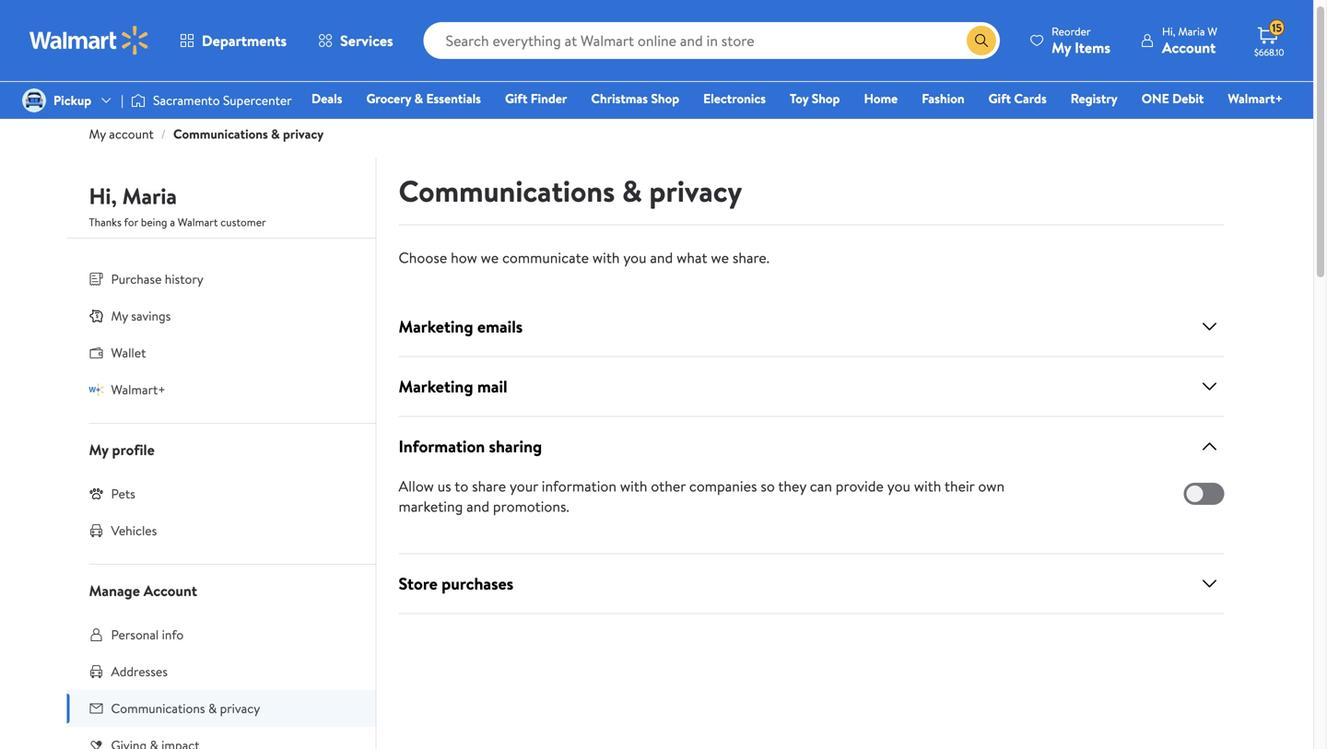 Task type: locate. For each thing, give the bounding box(es) containing it.
1 horizontal spatial hi,
[[1162, 24, 1176, 39]]

with left other
[[620, 476, 648, 496]]

maria for account
[[1179, 24, 1205, 39]]

1 icon image from the top
[[89, 309, 104, 323]]

so
[[761, 476, 775, 496]]

0 horizontal spatial walmart+
[[111, 381, 166, 399]]

0 vertical spatial walmart+ link
[[1220, 89, 1292, 108]]

icon image left my savings
[[89, 309, 104, 323]]

hi, inside hi, maria thanks for being a walmart customer
[[89, 181, 117, 212]]

0 vertical spatial account
[[1162, 37, 1216, 58]]

mail
[[477, 375, 508, 398]]

your
[[510, 476, 538, 496]]

my for my savings
[[111, 307, 128, 325]]

communications up the communicate at left top
[[399, 171, 615, 212]]

1 vertical spatial marketing
[[399, 375, 473, 398]]

account
[[1162, 37, 1216, 58], [144, 581, 197, 601]]

communications & privacy link down personal info link at the bottom left of page
[[67, 691, 376, 727]]

0 vertical spatial walmart+
[[1228, 89, 1283, 107]]

icon image inside my savings link
[[89, 309, 104, 323]]

0 vertical spatial communications & privacy link
[[173, 125, 324, 143]]

15
[[1272, 20, 1282, 36]]

marketing mail image
[[1199, 376, 1221, 398]]

1 horizontal spatial you
[[887, 476, 911, 496]]

 image right the |
[[131, 91, 146, 110]]

debit
[[1173, 89, 1204, 107]]

and
[[650, 248, 673, 268], [467, 496, 490, 517]]

icon image for pets
[[89, 487, 104, 501]]

gift for gift finder
[[505, 89, 528, 107]]

emails
[[477, 315, 523, 338]]

home
[[864, 89, 898, 107]]

purchase
[[111, 270, 162, 288]]

marketing left mail
[[399, 375, 473, 398]]

and right us
[[467, 496, 490, 517]]

you inside allow us to share your information with other companies so they can provide you with their own marketing and promotions.
[[887, 476, 911, 496]]

customer
[[221, 214, 266, 230]]

hi, up the thanks
[[89, 181, 117, 212]]

privacy
[[283, 125, 324, 143], [649, 171, 742, 212], [220, 700, 260, 718]]

1 horizontal spatial maria
[[1179, 24, 1205, 39]]

0 horizontal spatial maria
[[122, 181, 177, 212]]

we right how
[[481, 248, 499, 268]]

1 vertical spatial you
[[887, 476, 911, 496]]

shop right toy
[[812, 89, 840, 107]]

my left savings
[[111, 307, 128, 325]]

shop right christmas
[[651, 89, 680, 107]]

walmart+ down 'wallet'
[[111, 381, 166, 399]]

services button
[[302, 18, 409, 63]]

account
[[109, 125, 154, 143]]

1 horizontal spatial shop
[[812, 89, 840, 107]]

shop
[[651, 89, 680, 107], [812, 89, 840, 107]]

0 vertical spatial privacy
[[283, 125, 324, 143]]

maria up being
[[122, 181, 177, 212]]

1 horizontal spatial  image
[[131, 91, 146, 110]]

toy shop link
[[782, 89, 849, 108]]

privacy down "addresses" link
[[220, 700, 260, 718]]

grocery & essentials link
[[358, 89, 489, 108]]

marketing
[[399, 496, 463, 517]]

share.
[[733, 248, 770, 268]]

hi, left w
[[1162, 24, 1176, 39]]

1 horizontal spatial account
[[1162, 37, 1216, 58]]

2 icon image from the top
[[89, 382, 104, 397]]

allow us to share your information with other companies so they can provide you with their own marketing and promotions.
[[399, 476, 1005, 517]]

0 vertical spatial marketing
[[399, 315, 473, 338]]

Walmart Site-Wide search field
[[424, 22, 1000, 59]]

0 vertical spatial maria
[[1179, 24, 1205, 39]]

we
[[481, 248, 499, 268], [711, 248, 729, 268]]

1 vertical spatial walmart+ link
[[67, 372, 376, 408]]

0 vertical spatial icon image
[[89, 309, 104, 323]]

0 horizontal spatial gift
[[505, 89, 528, 107]]

1 gift from the left
[[505, 89, 528, 107]]

marketing mail
[[399, 375, 508, 398]]

communications & privacy down "addresses" link
[[111, 700, 260, 718]]

sacramento
[[153, 91, 220, 109]]

privacy up "what" on the right top
[[649, 171, 742, 212]]

my left "profile"
[[89, 440, 109, 460]]

0 horizontal spatial privacy
[[220, 700, 260, 718]]

icon image up "my profile"
[[89, 382, 104, 397]]

account up debit
[[1162, 37, 1216, 58]]

0 vertical spatial hi,
[[1162, 24, 1176, 39]]

other
[[651, 476, 686, 496]]

and inside allow us to share your information with other companies so they can provide you with their own marketing and promotions.
[[467, 496, 490, 517]]

christmas shop link
[[583, 89, 688, 108]]

purchase history link
[[67, 261, 376, 298]]

deals
[[312, 89, 342, 107]]

purchases
[[442, 572, 514, 596]]

walmart+ link down my savings link
[[67, 372, 376, 408]]

0 horizontal spatial walmart+ link
[[67, 372, 376, 408]]

shop for toy shop
[[812, 89, 840, 107]]

store purchases image
[[1199, 573, 1221, 595]]

search icon image
[[975, 33, 989, 48]]

0 horizontal spatial hi,
[[89, 181, 117, 212]]

my for my profile
[[89, 440, 109, 460]]

2 vertical spatial communications
[[111, 700, 205, 718]]

marketing for marketing emails
[[399, 315, 473, 338]]

walmart+ link
[[1220, 89, 1292, 108], [67, 372, 376, 408]]

0 horizontal spatial  image
[[22, 89, 46, 112]]

hi, for thanks for being a walmart customer
[[89, 181, 117, 212]]

walmart
[[178, 214, 218, 230]]

pickup
[[53, 91, 91, 109]]

& up choose how we communicate with you and what we share.
[[622, 171, 642, 212]]

0 horizontal spatial we
[[481, 248, 499, 268]]

0 horizontal spatial and
[[467, 496, 490, 517]]

&
[[414, 89, 423, 107], [271, 125, 280, 143], [622, 171, 642, 212], [208, 700, 217, 718]]

icon image inside pets link
[[89, 487, 104, 501]]

marketing up marketing mail
[[399, 315, 473, 338]]

2 horizontal spatial privacy
[[649, 171, 742, 212]]

3 icon image from the top
[[89, 487, 104, 501]]

hi, inside hi, maria w account
[[1162, 24, 1176, 39]]

home link
[[856, 89, 906, 108]]

1 vertical spatial hi,
[[89, 181, 117, 212]]

icon image for walmart+
[[89, 382, 104, 397]]

communications down addresses
[[111, 700, 205, 718]]

1 vertical spatial communications
[[399, 171, 615, 212]]

and left "what" on the right top
[[650, 248, 673, 268]]

history
[[165, 270, 204, 288]]

 image left pickup
[[22, 89, 46, 112]]

thanks
[[89, 214, 122, 230]]

maria inside hi, maria thanks for being a walmart customer
[[122, 181, 177, 212]]

1 horizontal spatial walmart+ link
[[1220, 89, 1292, 108]]

shop for christmas shop
[[651, 89, 680, 107]]

1 horizontal spatial we
[[711, 248, 729, 268]]

to
[[455, 476, 469, 496]]

0 horizontal spatial shop
[[651, 89, 680, 107]]

0 vertical spatial and
[[650, 248, 673, 268]]

0 horizontal spatial account
[[144, 581, 197, 601]]

reorder
[[1052, 24, 1091, 39]]

1 vertical spatial maria
[[122, 181, 177, 212]]

electronics
[[704, 89, 766, 107]]

one
[[1142, 89, 1170, 107]]

1 vertical spatial and
[[467, 496, 490, 517]]

w
[[1208, 24, 1218, 39]]

information
[[542, 476, 617, 496]]

icon image
[[89, 309, 104, 323], [89, 382, 104, 397], [89, 487, 104, 501]]

2 we from the left
[[711, 248, 729, 268]]

2 vertical spatial icon image
[[89, 487, 104, 501]]

privacy down deals link
[[283, 125, 324, 143]]

gift left the cards
[[989, 89, 1011, 107]]

hi, maria link
[[89, 181, 177, 219]]

account up the info on the left bottom
[[144, 581, 197, 601]]

1 vertical spatial icon image
[[89, 382, 104, 397]]

you left "what" on the right top
[[624, 248, 647, 268]]

we right "what" on the right top
[[711, 248, 729, 268]]

1 marketing from the top
[[399, 315, 473, 338]]

gift left finder
[[505, 89, 528, 107]]

my inside reorder my items
[[1052, 37, 1072, 58]]

pets link
[[67, 476, 376, 513]]

fashion
[[922, 89, 965, 107]]

supercenter
[[223, 91, 292, 109]]

1 vertical spatial communications & privacy
[[111, 700, 260, 718]]

0 vertical spatial communications & privacy
[[399, 171, 742, 212]]

addresses link
[[67, 654, 376, 691]]

icon image left pets
[[89, 487, 104, 501]]

how
[[451, 248, 477, 268]]

communications & privacy
[[399, 171, 742, 212], [111, 700, 260, 718]]

 image
[[22, 89, 46, 112], [131, 91, 146, 110]]

2 marketing from the top
[[399, 375, 473, 398]]

you right "provide"
[[887, 476, 911, 496]]

1 vertical spatial communications & privacy link
[[67, 691, 376, 727]]

my left items
[[1052, 37, 1072, 58]]

hi, maria w account
[[1162, 24, 1218, 58]]

communications & privacy up choose how we communicate with you and what we share.
[[399, 171, 742, 212]]

2 shop from the left
[[812, 89, 840, 107]]

1 horizontal spatial gift
[[989, 89, 1011, 107]]

walmart+ link down '$668.10'
[[1220, 89, 1292, 108]]

my left account
[[89, 125, 106, 143]]

us
[[438, 476, 451, 496]]

store purchases
[[399, 572, 514, 596]]

0 horizontal spatial you
[[624, 248, 647, 268]]

maria inside hi, maria w account
[[1179, 24, 1205, 39]]

1 horizontal spatial and
[[650, 248, 673, 268]]

shop inside christmas shop link
[[651, 89, 680, 107]]

communications & privacy link down supercenter
[[173, 125, 324, 143]]

shop inside toy shop link
[[812, 89, 840, 107]]

can
[[810, 476, 832, 496]]

communications
[[173, 125, 268, 143], [399, 171, 615, 212], [111, 700, 205, 718]]

hi, for account
[[1162, 24, 1176, 39]]

maria left w
[[1179, 24, 1205, 39]]

communications down sacramento supercenter at left
[[173, 125, 268, 143]]

2 gift from the left
[[989, 89, 1011, 107]]

my account / communications & privacy
[[89, 125, 324, 143]]

walmart+ down '$668.10'
[[1228, 89, 1283, 107]]

savings
[[131, 307, 171, 325]]

gift
[[505, 89, 528, 107], [989, 89, 1011, 107]]

choose
[[399, 248, 447, 268]]

2 vertical spatial privacy
[[220, 700, 260, 718]]

items
[[1075, 37, 1111, 58]]

1 shop from the left
[[651, 89, 680, 107]]

electronics link
[[695, 89, 774, 108]]



Task type: describe. For each thing, give the bounding box(es) containing it.
 image for sacramento supercenter
[[131, 91, 146, 110]]

christmas
[[591, 89, 648, 107]]

1 horizontal spatial walmart+
[[1228, 89, 1283, 107]]

profile
[[112, 440, 155, 460]]

& down supercenter
[[271, 125, 280, 143]]

Search search field
[[424, 22, 1000, 59]]

information
[[399, 435, 485, 458]]

1 horizontal spatial privacy
[[283, 125, 324, 143]]

& down "addresses" link
[[208, 700, 217, 718]]

christmas shop
[[591, 89, 680, 107]]

toy
[[790, 89, 809, 107]]

pets
[[111, 485, 135, 503]]

vehicles link
[[67, 513, 376, 549]]

toy shop
[[790, 89, 840, 107]]

gift for gift cards
[[989, 89, 1011, 107]]

one debit link
[[1134, 89, 1213, 108]]

addresses
[[111, 663, 168, 681]]

gift cards
[[989, 89, 1047, 107]]

grocery & essentials
[[366, 89, 481, 107]]

marketing emails image
[[1199, 316, 1221, 338]]

my account link
[[89, 125, 154, 143]]

essentials
[[426, 89, 481, 107]]

manage
[[89, 581, 140, 601]]

my savings
[[111, 307, 171, 325]]

fashion link
[[914, 89, 973, 108]]

with right the communicate at left top
[[593, 248, 620, 268]]

grocery
[[366, 89, 411, 107]]

1 horizontal spatial communications & privacy
[[399, 171, 742, 212]]

information sharing
[[399, 435, 542, 458]]

departments
[[202, 30, 287, 51]]

promotions.
[[493, 496, 569, 517]]

a
[[170, 214, 175, 230]]

store
[[399, 572, 438, 596]]

/
[[161, 125, 166, 143]]

vehicles
[[111, 522, 157, 540]]

being
[[141, 214, 167, 230]]

icon image for my savings
[[89, 309, 104, 323]]

what
[[677, 248, 708, 268]]

for
[[124, 214, 138, 230]]

my for my account / communications & privacy
[[89, 125, 106, 143]]

departments button
[[164, 18, 302, 63]]

marketing emails
[[399, 315, 523, 338]]

wallet link
[[67, 335, 376, 372]]

& right grocery
[[414, 89, 423, 107]]

hi, maria thanks for being a walmart customer
[[89, 181, 266, 230]]

1 vertical spatial account
[[144, 581, 197, 601]]

reorder my items
[[1052, 24, 1111, 58]]

gift finder
[[505, 89, 567, 107]]

information sharing image
[[1199, 436, 1221, 458]]

registry link
[[1063, 89, 1126, 108]]

0 vertical spatial communications
[[173, 125, 268, 143]]

 image for pickup
[[22, 89, 46, 112]]

1 vertical spatial privacy
[[649, 171, 742, 212]]

manage account
[[89, 581, 197, 601]]

account inside hi, maria w account
[[1162, 37, 1216, 58]]

marketing for marketing mail
[[399, 375, 473, 398]]

provide
[[836, 476, 884, 496]]

they
[[778, 476, 807, 496]]

communicate
[[502, 248, 589, 268]]

$668.10
[[1255, 46, 1285, 59]]

personal info link
[[67, 617, 376, 654]]

choose how we communicate with you and what we share.
[[399, 248, 770, 268]]

cards
[[1014, 89, 1047, 107]]

one debit
[[1142, 89, 1204, 107]]

their
[[945, 476, 975, 496]]

maria for for
[[122, 181, 177, 212]]

1 vertical spatial walmart+
[[111, 381, 166, 399]]

info
[[162, 626, 184, 644]]

0 horizontal spatial communications & privacy
[[111, 700, 260, 718]]

personal
[[111, 626, 159, 644]]

sacramento supercenter
[[153, 91, 292, 109]]

finder
[[531, 89, 567, 107]]

walmart image
[[30, 26, 149, 55]]

1 we from the left
[[481, 248, 499, 268]]

services
[[340, 30, 393, 51]]

share
[[472, 476, 506, 496]]

my profile
[[89, 440, 155, 460]]

allow
[[399, 476, 434, 496]]

personal info
[[111, 626, 184, 644]]

own
[[978, 476, 1005, 496]]

my savings link
[[67, 298, 376, 335]]

|
[[121, 91, 124, 109]]

deals link
[[303, 89, 351, 108]]

companies
[[689, 476, 757, 496]]

0 vertical spatial you
[[624, 248, 647, 268]]

purchase history
[[111, 270, 204, 288]]

with left "their"
[[914, 476, 942, 496]]

gift cards link
[[981, 89, 1055, 108]]



Task type: vqa. For each thing, say whether or not it's contained in the screenshot.
Arrives inside the Sacramento, 95829 Change Arrives by Thu, Dec 21
no



